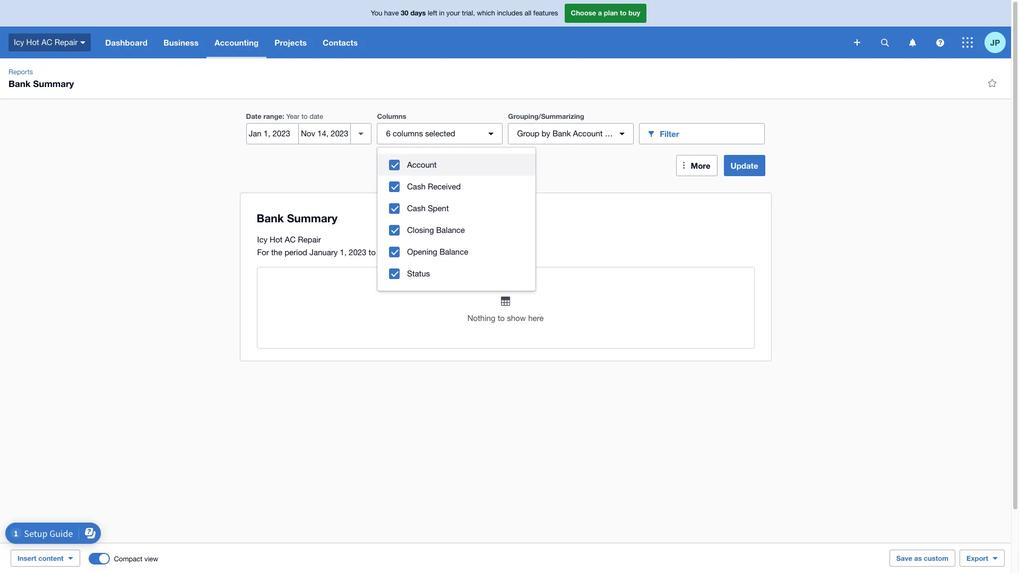 Task type: locate. For each thing, give the bounding box(es) containing it.
ac left svg icon
[[41, 38, 52, 47]]

0 horizontal spatial icy
[[14, 38, 24, 47]]

1 vertical spatial icy
[[257, 235, 268, 244]]

0 horizontal spatial repair
[[55, 38, 78, 47]]

cash spent button
[[378, 198, 536, 219]]

filter button
[[640, 123, 766, 144]]

export
[[967, 555, 989, 563]]

2023 right 1,
[[349, 248, 367, 257]]

opening
[[407, 248, 438, 257]]

save as custom
[[897, 555, 949, 563]]

cash inside cash received "button"
[[407, 182, 426, 191]]

balance for opening balance
[[440, 248, 469, 257]]

received
[[428, 182, 461, 191]]

0 vertical spatial cash
[[407, 182, 426, 191]]

repair
[[55, 38, 78, 47], [298, 235, 321, 244]]

1 horizontal spatial repair
[[298, 235, 321, 244]]

type
[[605, 129, 622, 138]]

icy
[[14, 38, 24, 47], [257, 235, 268, 244]]

opening balance
[[407, 248, 469, 257]]

1 vertical spatial repair
[[298, 235, 321, 244]]

navigation
[[97, 27, 847, 58]]

jp
[[991, 37, 1001, 47]]

export button
[[960, 550, 1006, 567]]

1 2023 from the left
[[349, 248, 367, 257]]

to
[[620, 9, 627, 17], [302, 113, 308, 121], [369, 248, 376, 257], [498, 314, 505, 323]]

for
[[257, 248, 269, 257]]

repair inside popup button
[[55, 38, 78, 47]]

balance
[[437, 226, 465, 235], [440, 248, 469, 257]]

cash left spent
[[407, 204, 426, 213]]

account up cash received
[[407, 160, 437, 169]]

ac for icy hot ac repair for the period january 1, 2023 to november 14, 2023
[[285, 235, 296, 244]]

icy hot ac repair for the period january 1, 2023 to november 14, 2023
[[257, 235, 449, 257]]

0 horizontal spatial bank
[[8, 78, 31, 89]]

group
[[378, 148, 536, 291]]

hot up reports
[[26, 38, 39, 47]]

summary
[[33, 78, 74, 89]]

group by bank account type
[[518, 129, 622, 138]]

cash inside cash spent button
[[407, 204, 426, 213]]

to inside icy hot ac repair for the period january 1, 2023 to november 14, 2023
[[369, 248, 376, 257]]

save
[[897, 555, 913, 563]]

balance up opening balance button
[[437, 226, 465, 235]]

1 vertical spatial hot
[[270, 235, 283, 244]]

save as custom button
[[890, 550, 956, 567]]

closing
[[407, 226, 434, 235]]

0 vertical spatial account
[[573, 129, 603, 138]]

group by bank account type button
[[509, 123, 634, 144]]

0 vertical spatial repair
[[55, 38, 78, 47]]

projects button
[[267, 27, 315, 58]]

0 vertical spatial bank
[[8, 78, 31, 89]]

choose a plan to buy
[[571, 9, 641, 17]]

contacts
[[323, 38, 358, 47]]

1,
[[340, 248, 347, 257]]

columns
[[393, 129, 423, 138]]

all
[[525, 9, 532, 17]]

6 columns selected
[[386, 129, 456, 138]]

1 horizontal spatial icy
[[257, 235, 268, 244]]

1 horizontal spatial hot
[[270, 235, 283, 244]]

cash
[[407, 182, 426, 191], [407, 204, 426, 213]]

Select end date field
[[299, 124, 351, 144]]

account left "type"
[[573, 129, 603, 138]]

0 vertical spatial balance
[[437, 226, 465, 235]]

reports bank summary
[[8, 68, 74, 89]]

hot up the on the left of the page
[[270, 235, 283, 244]]

have
[[384, 9, 399, 17]]

hot inside icy hot ac repair for the period january 1, 2023 to november 14, 2023
[[270, 235, 283, 244]]

Report title field
[[254, 207, 750, 231]]

0 horizontal spatial 2023
[[349, 248, 367, 257]]

repair inside icy hot ac repair for the period january 1, 2023 to november 14, 2023
[[298, 235, 321, 244]]

list box
[[378, 148, 536, 291]]

account
[[573, 129, 603, 138], [407, 160, 437, 169]]

insert content
[[18, 555, 64, 563]]

hot
[[26, 38, 39, 47], [270, 235, 283, 244]]

bank
[[8, 78, 31, 89], [553, 129, 571, 138]]

to left show
[[498, 314, 505, 323]]

contacts button
[[315, 27, 366, 58]]

icy inside icy hot ac repair for the period january 1, 2023 to november 14, 2023
[[257, 235, 268, 244]]

compact
[[114, 555, 143, 563]]

svg image
[[963, 37, 974, 48], [882, 39, 890, 46], [910, 39, 917, 46], [937, 39, 945, 46], [855, 39, 861, 46]]

1 horizontal spatial bank
[[553, 129, 571, 138]]

group
[[518, 129, 540, 138]]

closing balance button
[[378, 219, 536, 241]]

navigation containing dashboard
[[97, 27, 847, 58]]

1 vertical spatial ac
[[285, 235, 296, 244]]

hot for icy hot ac repair for the period january 1, 2023 to november 14, 2023
[[270, 235, 283, 244]]

2 cash from the top
[[407, 204, 426, 213]]

1 vertical spatial cash
[[407, 204, 426, 213]]

buy
[[629, 9, 641, 17]]

dashboard link
[[97, 27, 156, 58]]

Select start date field
[[247, 124, 299, 144]]

2023 right 14,
[[431, 248, 449, 257]]

to left november
[[369, 248, 376, 257]]

compact view
[[114, 555, 158, 563]]

date
[[246, 112, 262, 121]]

bank right the by
[[553, 129, 571, 138]]

1 horizontal spatial 2023
[[431, 248, 449, 257]]

0 vertical spatial hot
[[26, 38, 39, 47]]

0 horizontal spatial account
[[407, 160, 437, 169]]

0 vertical spatial icy
[[14, 38, 24, 47]]

1 vertical spatial account
[[407, 160, 437, 169]]

icy inside popup button
[[14, 38, 24, 47]]

ac for icy hot ac repair
[[41, 38, 52, 47]]

to left buy
[[620, 9, 627, 17]]

bank inside reports bank summary
[[8, 78, 31, 89]]

account inside popup button
[[573, 129, 603, 138]]

as
[[915, 555, 923, 563]]

range
[[264, 112, 283, 121]]

date range : year to date
[[246, 112, 323, 121]]

features
[[534, 9, 559, 17]]

ac inside popup button
[[41, 38, 52, 47]]

1 vertical spatial balance
[[440, 248, 469, 257]]

2023
[[349, 248, 367, 257], [431, 248, 449, 257]]

ac inside icy hot ac repair for the period january 1, 2023 to november 14, 2023
[[285, 235, 296, 244]]

november
[[378, 248, 415, 257]]

update button
[[724, 155, 766, 176]]

filter
[[660, 129, 680, 138]]

balance down closing balance button
[[440, 248, 469, 257]]

icy up for
[[257, 235, 268, 244]]

banner
[[0, 0, 1012, 58]]

ac up period
[[285, 235, 296, 244]]

reports link
[[4, 67, 37, 78]]

cash up cash spent
[[407, 182, 426, 191]]

hot inside popup button
[[26, 38, 39, 47]]

icy for icy hot ac repair for the period january 1, 2023 to november 14, 2023
[[257, 235, 268, 244]]

to right year
[[302, 113, 308, 121]]

1 vertical spatial bank
[[553, 129, 571, 138]]

1 horizontal spatial ac
[[285, 235, 296, 244]]

0 vertical spatial ac
[[41, 38, 52, 47]]

0 horizontal spatial hot
[[26, 38, 39, 47]]

bank inside popup button
[[553, 129, 571, 138]]

icy up reports
[[14, 38, 24, 47]]

1 horizontal spatial account
[[573, 129, 603, 138]]

nothing
[[468, 314, 496, 323]]

bank down reports link in the top left of the page
[[8, 78, 31, 89]]

1 cash from the top
[[407, 182, 426, 191]]

in
[[439, 9, 445, 17]]

icy for icy hot ac repair
[[14, 38, 24, 47]]

repair up period
[[298, 235, 321, 244]]

cash for cash received
[[407, 182, 426, 191]]

repair left svg icon
[[55, 38, 78, 47]]

more button
[[677, 155, 718, 176]]

0 horizontal spatial ac
[[41, 38, 52, 47]]



Task type: vqa. For each thing, say whether or not it's contained in the screenshot.
Business Popup Button
yes



Task type: describe. For each thing, give the bounding box(es) containing it.
spent
[[428, 204, 449, 213]]

left
[[428, 9, 438, 17]]

14,
[[418, 248, 429, 257]]

balance for closing balance
[[437, 226, 465, 235]]

icy hot ac repair
[[14, 38, 78, 47]]

business button
[[156, 27, 207, 58]]

by
[[542, 129, 551, 138]]

period
[[285, 248, 308, 257]]

accounting
[[215, 38, 259, 47]]

projects
[[275, 38, 307, 47]]

repair for icy hot ac repair
[[55, 38, 78, 47]]

content
[[38, 555, 64, 563]]

includes
[[497, 9, 523, 17]]

dashboard
[[105, 38, 148, 47]]

date
[[310, 113, 323, 121]]

cash for cash spent
[[407, 204, 426, 213]]

list of convenience dates image
[[351, 123, 372, 144]]

:
[[283, 112, 284, 121]]

repair for icy hot ac repair for the period january 1, 2023 to november 14, 2023
[[298, 235, 321, 244]]

the
[[271, 248, 283, 257]]

update
[[731, 161, 759, 171]]

you
[[371, 9, 383, 17]]

account inside button
[[407, 160, 437, 169]]

year
[[286, 113, 300, 121]]

cash received
[[407, 182, 461, 191]]

selected
[[426, 129, 456, 138]]

accounting button
[[207, 27, 267, 58]]

svg image
[[80, 41, 86, 44]]

2 2023 from the left
[[431, 248, 449, 257]]

custom
[[925, 555, 949, 563]]

hot for icy hot ac repair
[[26, 38, 39, 47]]

a
[[599, 9, 603, 17]]

columns
[[377, 112, 407, 121]]

plan
[[604, 9, 619, 17]]

business
[[164, 38, 199, 47]]

banner containing jp
[[0, 0, 1012, 58]]

more
[[691, 161, 711, 171]]

6
[[386, 129, 391, 138]]

group containing account
[[378, 148, 536, 291]]

opening balance button
[[378, 241, 536, 263]]

which
[[477, 9, 496, 17]]

show
[[507, 314, 526, 323]]

list box containing account
[[378, 148, 536, 291]]

navigation inside banner
[[97, 27, 847, 58]]

add to favourites image
[[982, 72, 1003, 93]]

account button
[[378, 154, 536, 176]]

30
[[401, 9, 409, 17]]

to inside date range : year to date
[[302, 113, 308, 121]]

choose
[[571, 9, 597, 17]]

cash spent
[[407, 204, 449, 213]]

insert content button
[[11, 550, 80, 567]]

january
[[310, 248, 338, 257]]

you have 30 days left in your trial, which includes all features
[[371, 9, 559, 17]]

cash received button
[[378, 176, 536, 198]]

closing balance
[[407, 226, 465, 235]]

grouping/summarizing
[[509, 112, 585, 121]]

here
[[529, 314, 544, 323]]

status button
[[378, 263, 536, 285]]

jp button
[[985, 27, 1012, 58]]

icy hot ac repair button
[[0, 27, 97, 58]]

insert
[[18, 555, 36, 563]]

reports
[[8, 68, 33, 76]]

trial,
[[462, 9, 475, 17]]

nothing to show here
[[468, 314, 544, 323]]

status
[[407, 269, 430, 278]]

view
[[144, 555, 158, 563]]

your
[[447, 9, 460, 17]]

days
[[411, 9, 426, 17]]



